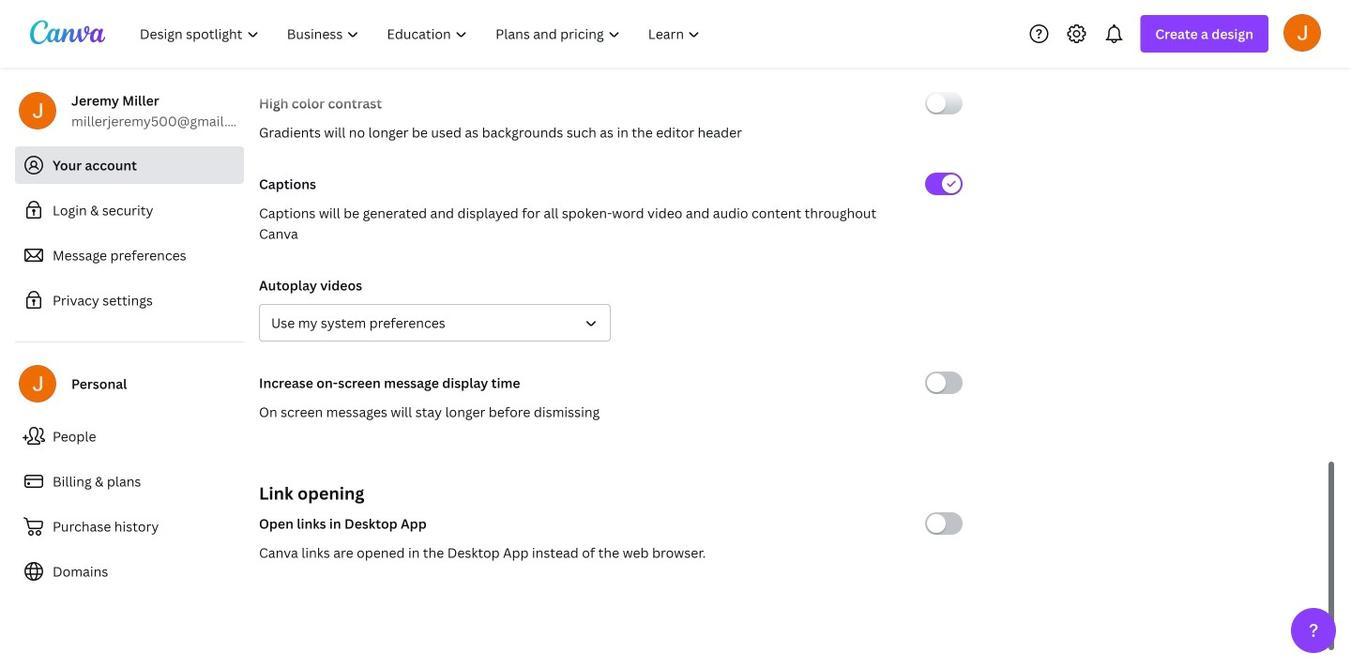 Task type: describe. For each thing, give the bounding box(es) containing it.
jeremy miller image
[[1284, 14, 1322, 51]]



Task type: vqa. For each thing, say whether or not it's contained in the screenshot.
Jeremy Miller icon
yes



Task type: locate. For each thing, give the bounding box(es) containing it.
None button
[[259, 304, 611, 342]]

top level navigation element
[[128, 15, 717, 53]]



